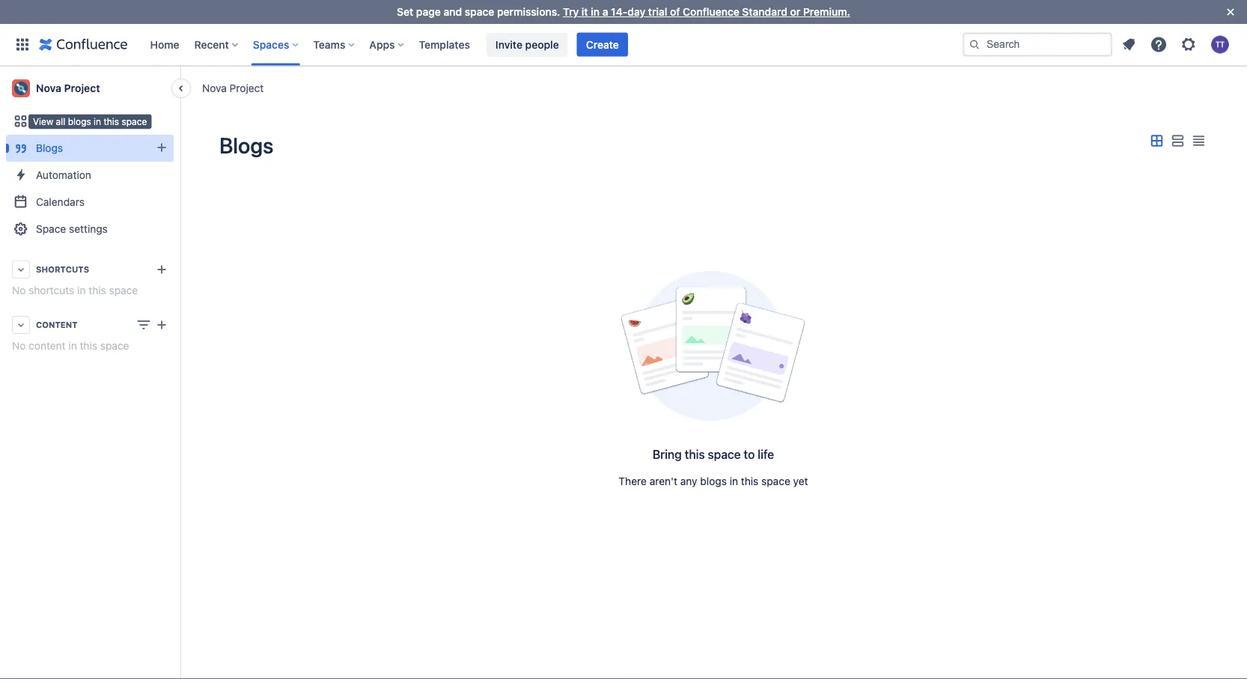 Task type: vqa. For each thing, say whether or not it's contained in the screenshot.
Task icon
no



Task type: describe. For each thing, give the bounding box(es) containing it.
automation
[[36, 169, 91, 181]]

shortcuts button
[[6, 256, 174, 283]]

your profile and preferences image
[[1212, 36, 1229, 54]]

1 horizontal spatial blogs
[[219, 133, 274, 158]]

this up the blogs link
[[104, 116, 119, 126]]

0 horizontal spatial nova project link
[[6, 73, 174, 103]]

there aren't any blogs in this space yet
[[619, 475, 808, 487]]

help icon image
[[1150, 36, 1168, 54]]

space right the and
[[465, 6, 494, 18]]

close image
[[1222, 3, 1240, 21]]

in left 'a'
[[591, 6, 600, 18]]

1 nova from the left
[[202, 82, 227, 94]]

nova project inside space element
[[36, 82, 100, 94]]

no content in this space
[[12, 340, 129, 352]]

view all blogs in this space
[[33, 116, 147, 126]]

create a blog image
[[153, 139, 171, 156]]

shortcuts
[[29, 284, 74, 297]]

compact list image
[[1190, 132, 1208, 150]]

space element
[[0, 66, 180, 679]]

to
[[744, 447, 755, 462]]

global element
[[9, 24, 960, 66]]

project inside space element
[[64, 82, 100, 94]]

templates
[[419, 38, 470, 51]]

templates link
[[414, 33, 475, 57]]

day
[[628, 6, 646, 18]]

standard
[[742, 6, 788, 18]]

all content
[[36, 115, 88, 127]]

this down shortcuts 'dropdown button'
[[89, 284, 106, 297]]

shortcuts
[[36, 265, 89, 274]]

try it in a 14-day trial of confluence standard or premium. link
[[563, 6, 851, 18]]

invite people
[[496, 38, 559, 51]]

blogs inside space element
[[36, 142, 63, 154]]

settings icon image
[[1180, 36, 1198, 54]]

teams
[[313, 38, 345, 51]]

automation link
[[6, 162, 174, 189]]

calendars
[[36, 196, 85, 208]]

all content link
[[6, 108, 174, 135]]

create
[[586, 38, 619, 51]]

home link
[[146, 33, 184, 57]]

try
[[563, 6, 579, 18]]

this down to
[[741, 475, 759, 487]]

in down shortcuts 'dropdown button'
[[77, 284, 86, 297]]

content for all
[[51, 115, 88, 127]]

cards image
[[1148, 132, 1166, 150]]

notification icon image
[[1120, 36, 1138, 54]]

nova inside space element
[[36, 82, 61, 94]]

all
[[56, 116, 65, 126]]

and
[[444, 6, 462, 18]]

content
[[36, 320, 78, 330]]

list image
[[1169, 132, 1187, 150]]

recent
[[194, 38, 229, 51]]

no for no content in this space
[[12, 340, 26, 352]]

1 nova project from the left
[[202, 82, 264, 94]]

1 horizontal spatial nova project link
[[202, 80, 264, 95]]

set
[[397, 6, 413, 18]]

change view image
[[135, 316, 153, 334]]

page
[[416, 6, 441, 18]]

there
[[619, 475, 647, 487]]

life
[[758, 447, 774, 462]]

yet
[[793, 475, 808, 487]]

calendars link
[[6, 189, 174, 216]]

a
[[603, 6, 608, 18]]

space up the blogs link
[[122, 116, 147, 126]]



Task type: locate. For each thing, give the bounding box(es) containing it.
blogs link
[[6, 135, 174, 162]]

0 horizontal spatial blogs
[[36, 142, 63, 154]]

invite people button
[[487, 33, 568, 57]]

content
[[51, 115, 88, 127], [29, 340, 66, 352]]

Search field
[[963, 33, 1113, 57]]

1 vertical spatial content
[[29, 340, 66, 352]]

content for no
[[29, 340, 66, 352]]

people
[[525, 38, 559, 51]]

0 horizontal spatial nova project
[[36, 82, 100, 94]]

this down content dropdown button at the left top of page
[[80, 340, 97, 352]]

no
[[12, 284, 26, 297], [12, 340, 26, 352]]

0 horizontal spatial nova
[[36, 82, 61, 94]]

0 vertical spatial content
[[51, 115, 88, 127]]

in down the bring this space to life
[[730, 475, 738, 487]]

1 vertical spatial blogs
[[700, 475, 727, 487]]

nova project
[[202, 82, 264, 94], [36, 82, 100, 94]]

space
[[36, 223, 66, 235]]

2 nova from the left
[[36, 82, 61, 94]]

trial
[[648, 6, 667, 18]]

home
[[150, 38, 179, 51]]

nova project link down recent dropdown button
[[202, 80, 264, 95]]

in
[[591, 6, 600, 18], [94, 116, 101, 126], [77, 284, 86, 297], [68, 340, 77, 352], [730, 475, 738, 487]]

it
[[582, 6, 588, 18]]

space down shortcuts 'dropdown button'
[[109, 284, 138, 297]]

appswitcher icon image
[[13, 36, 31, 54]]

aren't
[[650, 475, 678, 487]]

2 no from the top
[[12, 340, 26, 352]]

of
[[670, 6, 680, 18]]

nova project up all content
[[36, 82, 100, 94]]

space settings link
[[6, 216, 174, 243]]

space settings
[[36, 223, 108, 235]]

space left yet
[[762, 475, 791, 487]]

nova up 'view'
[[36, 82, 61, 94]]

blogs right any
[[700, 475, 727, 487]]

bring this space to life
[[653, 447, 774, 462]]

add shortcut image
[[153, 261, 171, 279]]

invite
[[496, 38, 523, 51]]

settings
[[69, 223, 108, 235]]

in down content
[[68, 340, 77, 352]]

banner containing home
[[0, 24, 1247, 66]]

set page and space permissions. try it in a 14-day trial of confluence standard or premium.
[[397, 6, 851, 18]]

recent button
[[190, 33, 244, 57]]

0 vertical spatial blogs
[[68, 116, 91, 126]]

create link
[[577, 33, 628, 57]]

all
[[36, 115, 48, 127]]

banner
[[0, 24, 1247, 66]]

or
[[790, 6, 801, 18]]

14-
[[611, 6, 628, 18]]

0 horizontal spatial blogs
[[68, 116, 91, 126]]

2 project from the left
[[64, 82, 100, 94]]

2 nova project from the left
[[36, 82, 100, 94]]

spaces button
[[248, 33, 304, 57]]

any
[[681, 475, 698, 487]]

1 horizontal spatial project
[[230, 82, 264, 94]]

content button
[[6, 311, 174, 338]]

0 horizontal spatial project
[[64, 82, 100, 94]]

this
[[104, 116, 119, 126], [89, 284, 106, 297], [80, 340, 97, 352], [685, 447, 705, 462], [741, 475, 759, 487]]

nova project link
[[6, 73, 174, 103], [202, 80, 264, 95]]

create a page image
[[153, 316, 171, 334]]

blogs right all
[[68, 116, 91, 126]]

0 vertical spatial no
[[12, 284, 26, 297]]

apps
[[369, 38, 395, 51]]

search image
[[969, 39, 981, 51]]

no left shortcuts
[[12, 284, 26, 297]]

apps button
[[365, 33, 410, 57]]

teams button
[[309, 33, 360, 57]]

1 horizontal spatial nova project
[[202, 82, 264, 94]]

no shortcuts in this space
[[12, 284, 138, 297]]

1 horizontal spatial blogs
[[700, 475, 727, 487]]

no down content dropdown button at the left top of page
[[12, 340, 26, 352]]

space left to
[[708, 447, 741, 462]]

no for no shortcuts in this space
[[12, 284, 26, 297]]

nova
[[202, 82, 227, 94], [36, 82, 61, 94]]

project up view all blogs in this space
[[64, 82, 100, 94]]

1 vertical spatial no
[[12, 340, 26, 352]]

project down spaces
[[230, 82, 264, 94]]

project
[[230, 82, 264, 94], [64, 82, 100, 94]]

premium.
[[803, 6, 851, 18]]

spaces
[[253, 38, 289, 51]]

nova project down recent dropdown button
[[202, 82, 264, 94]]

bring
[[653, 447, 682, 462]]

confluence
[[683, 6, 740, 18]]

nova down recent dropdown button
[[202, 82, 227, 94]]

nova project link up view all blogs in this space
[[6, 73, 174, 103]]

confluence image
[[39, 36, 128, 54], [39, 36, 128, 54]]

permissions.
[[497, 6, 560, 18]]

blogs
[[219, 133, 274, 158], [36, 142, 63, 154]]

space down content dropdown button at the left top of page
[[100, 340, 129, 352]]

1 project from the left
[[230, 82, 264, 94]]

space
[[465, 6, 494, 18], [122, 116, 147, 126], [109, 284, 138, 297], [100, 340, 129, 352], [708, 447, 741, 462], [762, 475, 791, 487]]

view
[[33, 116, 53, 126]]

1 no from the top
[[12, 284, 26, 297]]

this up any
[[685, 447, 705, 462]]

blogs
[[68, 116, 91, 126], [700, 475, 727, 487]]

1 horizontal spatial nova
[[202, 82, 227, 94]]

in up the blogs link
[[94, 116, 101, 126]]



